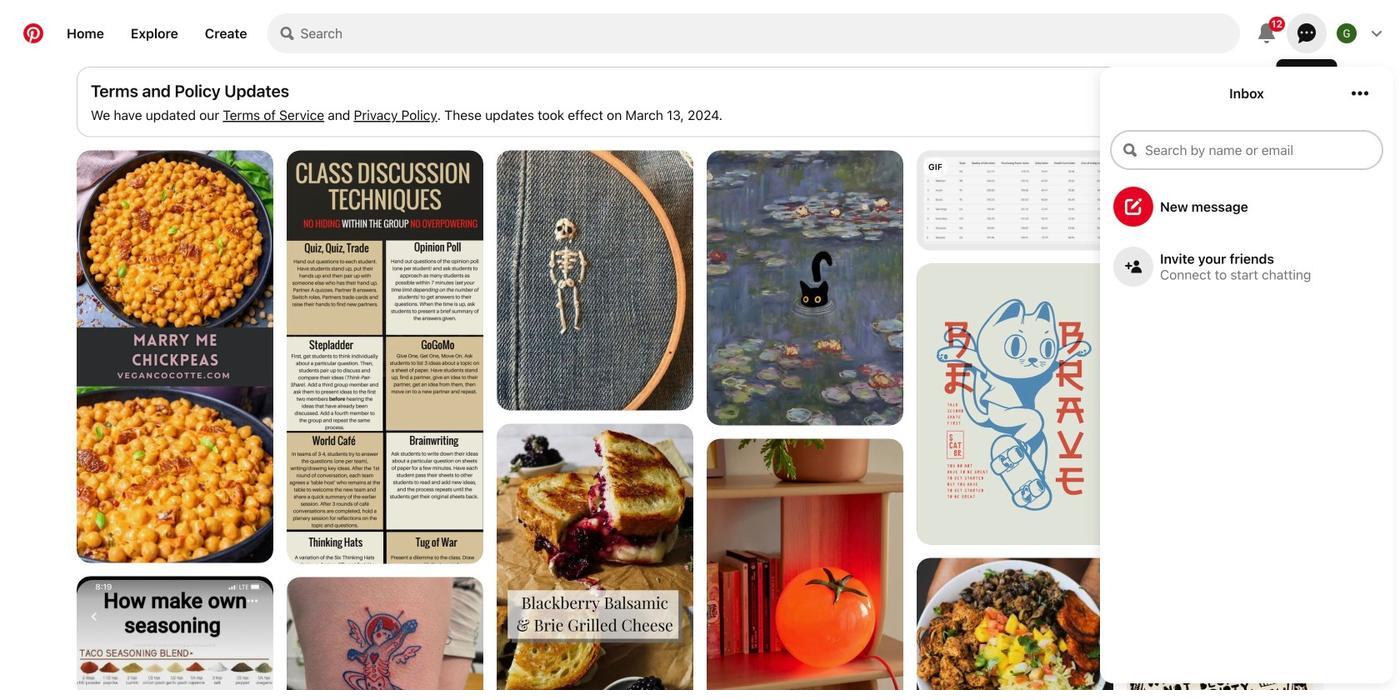 Task type: vqa. For each thing, say whether or not it's contained in the screenshot.
This may contain: how to make own seasoning chart with different colors and flavors for each type of food 'IMAGE'
yes



Task type: describe. For each thing, give the bounding box(es) containing it.
this contains an image of: image
[[287, 577, 484, 690]]

this may contain: how to make own seasoning chart with different colors and flavors for each type of food image
[[77, 577, 273, 690]]

this may contain: two pictures of the same dish in different pans, one with macaroni and cheese image
[[77, 151, 273, 564]]

this may contain: blackberry balsamic and brie grilled cheese sandwich with berries on the side image
[[497, 424, 694, 690]]

this may contain: the number of people in each country is shown image
[[917, 151, 1114, 251]]

Contacts Search Field search field
[[1111, 130, 1384, 170]]

this may contain: an orange tomato sitting on top of a wooden shelf image
[[707, 439, 904, 690]]

this may contain: blueberry lemon tart on a white plate image
[[1127, 151, 1324, 564]]

this may contain: two plates filled with different types of food image
[[917, 558, 1114, 690]]

search icon image
[[281, 27, 294, 40]]

this may contain: an image of a cat on a skateboard with the words braaku written in japanese image
[[917, 264, 1114, 545]]



Task type: locate. For each thing, give the bounding box(es) containing it.
gary orlando image
[[1337, 23, 1357, 43]]

this may contain: a cross stitched skeleton sitting on top of a piece of denim image
[[497, 151, 694, 411]]

this may contain: a black cat floating in the water with lily pads on it's sides and an upside down image of a question mark image
[[707, 151, 904, 426]]

main content
[[0, 0, 1401, 690]]

list
[[70, 151, 1331, 690]]

invite your friends image
[[1126, 258, 1142, 275]]

this may contain: a poster with different types of words and phrases on the back ground, including text that reads image
[[287, 151, 484, 642]]

Search text field
[[301, 13, 1241, 53]]

this may contain: a black and white print with words on it image
[[1127, 577, 1324, 690]]

tooltip
[[1277, 59, 1338, 84]]

compose new message image
[[1126, 198, 1142, 215]]



